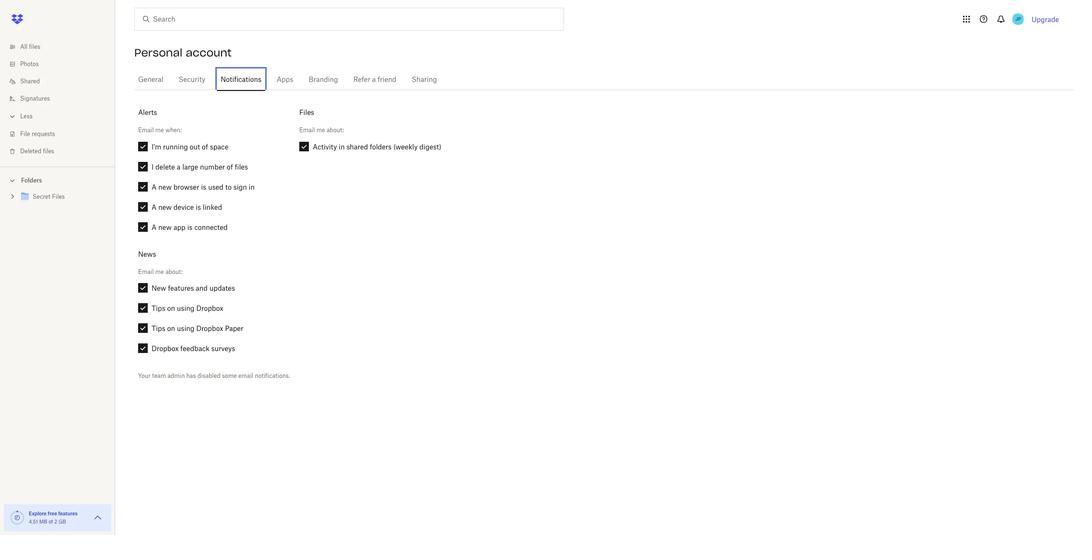 Task type: vqa. For each thing, say whether or not it's contained in the screenshot.
topmost features
yes



Task type: describe. For each thing, give the bounding box(es) containing it.
personal account
[[134, 46, 232, 59]]

running
[[163, 143, 188, 151]]

me for files
[[316, 127, 325, 134]]

email me about : for files
[[299, 127, 344, 134]]

alerts group
[[134, 142, 288, 243]]

using for tips on using dropbox paper
[[177, 325, 194, 333]]

file
[[20, 131, 30, 137]]

team
[[152, 373, 166, 380]]

general
[[138, 77, 163, 83]]

apps tab
[[273, 69, 297, 92]]

used
[[208, 183, 223, 191]]

a new device is linked
[[152, 203, 222, 211]]

folders
[[370, 143, 392, 151]]

tips on using dropbox paper
[[152, 325, 243, 333]]

on for tips on using dropbox
[[167, 305, 175, 313]]

digest)
[[420, 143, 441, 151]]

i
[[152, 163, 154, 171]]

apps
[[277, 77, 293, 83]]

signatures
[[20, 96, 50, 102]]

tips for tips on using dropbox
[[152, 305, 165, 313]]

some
[[222, 373, 237, 380]]

device
[[174, 203, 194, 211]]

a inside refer a friend tab
[[372, 77, 376, 83]]

all files
[[20, 44, 40, 50]]

security tab
[[175, 69, 209, 92]]

files for all files
[[29, 44, 40, 50]]

deleted files link
[[8, 143, 115, 160]]

news
[[138, 250, 156, 258]]

secret files link
[[19, 191, 107, 204]]

branding tab
[[305, 69, 342, 92]]

folders
[[21, 177, 42, 184]]

admin
[[168, 373, 185, 380]]

dropbox for tips on using dropbox paper
[[196, 325, 223, 333]]

requests
[[32, 131, 55, 137]]

quota usage element
[[10, 511, 25, 526]]

secret files
[[33, 194, 65, 200]]

email for alerts
[[138, 127, 154, 134]]

tips for tips on using dropbox paper
[[152, 325, 165, 333]]

explore
[[29, 511, 47, 517]]

Search text field
[[153, 14, 544, 24]]

is for app
[[187, 223, 193, 231]]

files inside alerts group
[[235, 163, 248, 171]]

email me when :
[[138, 127, 182, 134]]

list containing all files
[[0, 33, 115, 167]]

shared link
[[8, 73, 115, 90]]

shared
[[347, 143, 368, 151]]

refer
[[353, 77, 370, 83]]

all files link
[[8, 38, 115, 56]]

news group
[[134, 284, 288, 364]]

has
[[186, 373, 196, 380]]

about for news
[[165, 269, 181, 276]]

less image
[[8, 112, 17, 121]]

app
[[174, 223, 185, 231]]

a for a new browser is used to sign in
[[152, 183, 157, 191]]

folders button
[[0, 173, 115, 188]]

activity
[[313, 143, 337, 151]]

a inside alerts group
[[177, 163, 181, 171]]

new for app
[[158, 223, 172, 231]]

features inside explore free features 4.51 mb of 2 gb
[[58, 511, 78, 517]]

email for news
[[138, 269, 154, 276]]

(weekly
[[393, 143, 418, 151]]

4.51
[[29, 520, 38, 525]]

file requests
[[20, 131, 55, 137]]

personal
[[134, 46, 182, 59]]

file requests link
[[8, 126, 115, 143]]

jp button
[[1011, 12, 1026, 27]]

surveys
[[211, 345, 235, 353]]

i delete a large number of files
[[152, 163, 248, 171]]

out
[[190, 143, 200, 151]]

sharing tab
[[408, 69, 441, 92]]

files for deleted files
[[43, 149, 54, 154]]

gb
[[59, 520, 66, 525]]

tips on using dropbox
[[152, 305, 223, 313]]

security
[[179, 77, 205, 83]]

jp
[[1015, 16, 1021, 22]]

1 vertical spatial files
[[52, 194, 65, 200]]

sharing
[[412, 77, 437, 83]]

of for features
[[49, 520, 53, 525]]

large
[[182, 163, 198, 171]]

explore free features 4.51 mb of 2 gb
[[29, 511, 78, 525]]



Task type: locate. For each thing, give the bounding box(es) containing it.
email
[[238, 373, 253, 380]]

tips down new
[[152, 305, 165, 313]]

1 vertical spatial files
[[43, 149, 54, 154]]

files
[[299, 108, 314, 117], [52, 194, 65, 200]]

tab list containing general
[[134, 67, 1075, 92]]

deleted files
[[20, 149, 54, 154]]

email
[[138, 127, 154, 134], [299, 127, 315, 134], [138, 269, 154, 276]]

new left app
[[158, 223, 172, 231]]

1 horizontal spatial in
[[339, 143, 345, 151]]

0 horizontal spatial files
[[52, 194, 65, 200]]

a new app is connected
[[152, 223, 228, 231]]

files right deleted
[[43, 149, 54, 154]]

refer a friend tab
[[350, 69, 400, 92]]

1 horizontal spatial email me about :
[[299, 127, 344, 134]]

1 new from the top
[[158, 183, 172, 191]]

me up new
[[155, 269, 164, 276]]

0 vertical spatial tips
[[152, 305, 165, 313]]

general tab
[[134, 69, 167, 92]]

: for files
[[342, 127, 344, 134]]

to
[[225, 183, 232, 191]]

email me about : for news
[[138, 269, 183, 276]]

0 vertical spatial a
[[372, 77, 376, 83]]

1 vertical spatial dropbox
[[196, 325, 223, 333]]

tab list
[[134, 67, 1075, 92]]

0 horizontal spatial email me about :
[[138, 269, 183, 276]]

on for tips on using dropbox paper
[[167, 325, 175, 333]]

about up new
[[165, 269, 181, 276]]

0 vertical spatial is
[[201, 183, 206, 191]]

in left shared
[[339, 143, 345, 151]]

0 horizontal spatial in
[[249, 183, 255, 191]]

0 vertical spatial using
[[177, 305, 194, 313]]

a new browser is used to sign in
[[152, 183, 255, 191]]

a right refer
[[372, 77, 376, 83]]

0 vertical spatial on
[[167, 305, 175, 313]]

: for alerts
[[180, 127, 182, 134]]

2 a from the top
[[152, 203, 157, 211]]

1 vertical spatial tips
[[152, 325, 165, 333]]

0 horizontal spatial about
[[165, 269, 181, 276]]

features inside news group
[[168, 285, 194, 293]]

1 using from the top
[[177, 305, 194, 313]]

0 vertical spatial features
[[168, 285, 194, 293]]

me
[[155, 127, 164, 134], [316, 127, 325, 134], [155, 269, 164, 276]]

feedback
[[180, 345, 210, 353]]

0 horizontal spatial features
[[58, 511, 78, 517]]

all
[[20, 44, 27, 50]]

branding
[[309, 77, 338, 83]]

a for a new device is linked
[[152, 203, 157, 211]]

0 vertical spatial a
[[152, 183, 157, 191]]

notifications.
[[255, 373, 290, 380]]

: up running
[[180, 127, 182, 134]]

email for files
[[299, 127, 315, 134]]

new down delete
[[158, 183, 172, 191]]

2 vertical spatial of
[[49, 520, 53, 525]]

of for a
[[227, 163, 233, 171]]

mb
[[39, 520, 47, 525]]

i'm
[[152, 143, 161, 151]]

sign
[[233, 183, 247, 191]]

files up "sign"
[[235, 163, 248, 171]]

email down alerts at the top of the page
[[138, 127, 154, 134]]

: for news
[[181, 269, 183, 276]]

upgrade
[[1032, 15, 1059, 23]]

a left app
[[152, 223, 157, 231]]

linked
[[203, 203, 222, 211]]

0 horizontal spatial files
[[29, 44, 40, 50]]

is left the 'linked'
[[196, 203, 201, 211]]

2 vertical spatial is
[[187, 223, 193, 231]]

0 vertical spatial email me about :
[[299, 127, 344, 134]]

is for device
[[196, 203, 201, 211]]

email me about :
[[299, 127, 344, 134], [138, 269, 183, 276]]

1 vertical spatial new
[[158, 203, 172, 211]]

features
[[168, 285, 194, 293], [58, 511, 78, 517]]

dropbox image
[[8, 10, 27, 29]]

when
[[165, 127, 180, 134]]

1 vertical spatial of
[[227, 163, 233, 171]]

1 horizontal spatial features
[[168, 285, 194, 293]]

using down new features and updates
[[177, 305, 194, 313]]

1 vertical spatial using
[[177, 325, 194, 333]]

2 vertical spatial dropbox
[[152, 345, 179, 353]]

on down new features and updates
[[167, 305, 175, 313]]

is left used
[[201, 183, 206, 191]]

dropbox down 'and'
[[196, 305, 223, 313]]

new for browser
[[158, 183, 172, 191]]

new left "device"
[[158, 203, 172, 211]]

1 horizontal spatial about
[[327, 127, 342, 134]]

of right out
[[202, 143, 208, 151]]

0 vertical spatial files
[[299, 108, 314, 117]]

a left large
[[177, 163, 181, 171]]

1 vertical spatial a
[[177, 163, 181, 171]]

0 vertical spatial dropbox
[[196, 305, 223, 313]]

delete
[[155, 163, 175, 171]]

2
[[54, 520, 57, 525]]

updates
[[209, 285, 235, 293]]

deleted
[[20, 149, 41, 154]]

in
[[339, 143, 345, 151], [249, 183, 255, 191]]

a
[[152, 183, 157, 191], [152, 203, 157, 211], [152, 223, 157, 231]]

about
[[327, 127, 342, 134], [165, 269, 181, 276]]

notifications tab
[[217, 69, 265, 92]]

0 vertical spatial in
[[339, 143, 345, 151]]

1 horizontal spatial of
[[202, 143, 208, 151]]

a
[[372, 77, 376, 83], [177, 163, 181, 171]]

signatures link
[[8, 90, 115, 107]]

browser
[[174, 183, 199, 191]]

1 horizontal spatial files
[[43, 149, 54, 154]]

me for news
[[155, 269, 164, 276]]

tips
[[152, 305, 165, 313], [152, 325, 165, 333]]

0 vertical spatial of
[[202, 143, 208, 151]]

and
[[196, 285, 208, 293]]

using for tips on using dropbox
[[177, 305, 194, 313]]

is
[[201, 183, 206, 191], [196, 203, 201, 211], [187, 223, 193, 231]]

2 tips from the top
[[152, 325, 165, 333]]

connected
[[194, 223, 228, 231]]

new
[[152, 285, 166, 293]]

dropbox up surveys
[[196, 325, 223, 333]]

using down tips on using dropbox
[[177, 325, 194, 333]]

email down news
[[138, 269, 154, 276]]

me left when
[[155, 127, 164, 134]]

friend
[[378, 77, 396, 83]]

1 vertical spatial email me about :
[[138, 269, 183, 276]]

of right number
[[227, 163, 233, 171]]

files down folders button
[[52, 194, 65, 200]]

email me about : up new
[[138, 269, 183, 276]]

a left "device"
[[152, 203, 157, 211]]

:
[[180, 127, 182, 134], [342, 127, 344, 134], [181, 269, 183, 276]]

your
[[138, 373, 150, 380]]

features left 'and'
[[168, 285, 194, 293]]

0 vertical spatial files
[[29, 44, 40, 50]]

3 new from the top
[[158, 223, 172, 231]]

1 vertical spatial about
[[165, 269, 181, 276]]

using
[[177, 305, 194, 313], [177, 325, 194, 333]]

1 vertical spatial on
[[167, 325, 175, 333]]

2 vertical spatial new
[[158, 223, 172, 231]]

email me about : up activity
[[299, 127, 344, 134]]

new
[[158, 183, 172, 191], [158, 203, 172, 211], [158, 223, 172, 231]]

email up activity
[[299, 127, 315, 134]]

is for browser
[[201, 183, 206, 191]]

on down tips on using dropbox
[[167, 325, 175, 333]]

secret
[[33, 194, 50, 200]]

is right app
[[187, 223, 193, 231]]

1 horizontal spatial files
[[299, 108, 314, 117]]

2 vertical spatial a
[[152, 223, 157, 231]]

paper
[[225, 325, 243, 333]]

0 vertical spatial about
[[327, 127, 342, 134]]

a down i
[[152, 183, 157, 191]]

1 vertical spatial in
[[249, 183, 255, 191]]

your team admin has disabled some email notifications.
[[138, 373, 290, 380]]

about for files
[[327, 127, 342, 134]]

1 horizontal spatial a
[[372, 77, 376, 83]]

me for alerts
[[155, 127, 164, 134]]

files
[[29, 44, 40, 50], [43, 149, 54, 154], [235, 163, 248, 171]]

2 new from the top
[[158, 203, 172, 211]]

files right the all
[[29, 44, 40, 50]]

: up new features and updates
[[181, 269, 183, 276]]

photos link
[[8, 56, 115, 73]]

on
[[167, 305, 175, 313], [167, 325, 175, 333]]

less
[[20, 114, 33, 119]]

new features and updates
[[152, 285, 235, 293]]

space
[[210, 143, 229, 151]]

2 on from the top
[[167, 325, 175, 333]]

dropbox feedback surveys
[[152, 345, 235, 353]]

3 a from the top
[[152, 223, 157, 231]]

activity in shared folders (weekly digest)
[[313, 143, 441, 151]]

tips down tips on using dropbox
[[152, 325, 165, 333]]

1 a from the top
[[152, 183, 157, 191]]

a for a new app is connected
[[152, 223, 157, 231]]

1 on from the top
[[167, 305, 175, 313]]

i'm running out of space
[[152, 143, 229, 151]]

number
[[200, 163, 225, 171]]

of
[[202, 143, 208, 151], [227, 163, 233, 171], [49, 520, 53, 525]]

0 vertical spatial new
[[158, 183, 172, 191]]

2 horizontal spatial of
[[227, 163, 233, 171]]

1 vertical spatial a
[[152, 203, 157, 211]]

in inside alerts group
[[249, 183, 255, 191]]

files down branding tab
[[299, 108, 314, 117]]

alerts
[[138, 108, 157, 117]]

of left 2
[[49, 520, 53, 525]]

of inside explore free features 4.51 mb of 2 gb
[[49, 520, 53, 525]]

: up activity in shared folders (weekly digest)
[[342, 127, 344, 134]]

disabled
[[198, 373, 221, 380]]

me up activity
[[316, 127, 325, 134]]

refer a friend
[[353, 77, 396, 83]]

account
[[186, 46, 232, 59]]

1 tips from the top
[[152, 305, 165, 313]]

free
[[48, 511, 57, 517]]

in right "sign"
[[249, 183, 255, 191]]

0 horizontal spatial of
[[49, 520, 53, 525]]

list
[[0, 33, 115, 167]]

2 using from the top
[[177, 325, 194, 333]]

1 vertical spatial features
[[58, 511, 78, 517]]

0 horizontal spatial a
[[177, 163, 181, 171]]

dropbox for tips on using dropbox
[[196, 305, 223, 313]]

dropbox up team
[[152, 345, 179, 353]]

notifications
[[221, 77, 261, 83]]

new for device
[[158, 203, 172, 211]]

2 vertical spatial files
[[235, 163, 248, 171]]

1 vertical spatial is
[[196, 203, 201, 211]]

2 horizontal spatial files
[[235, 163, 248, 171]]

shared
[[20, 79, 40, 84]]

upgrade link
[[1032, 15, 1059, 23]]

features up gb
[[58, 511, 78, 517]]

about up activity
[[327, 127, 342, 134]]

photos
[[20, 61, 39, 67]]



